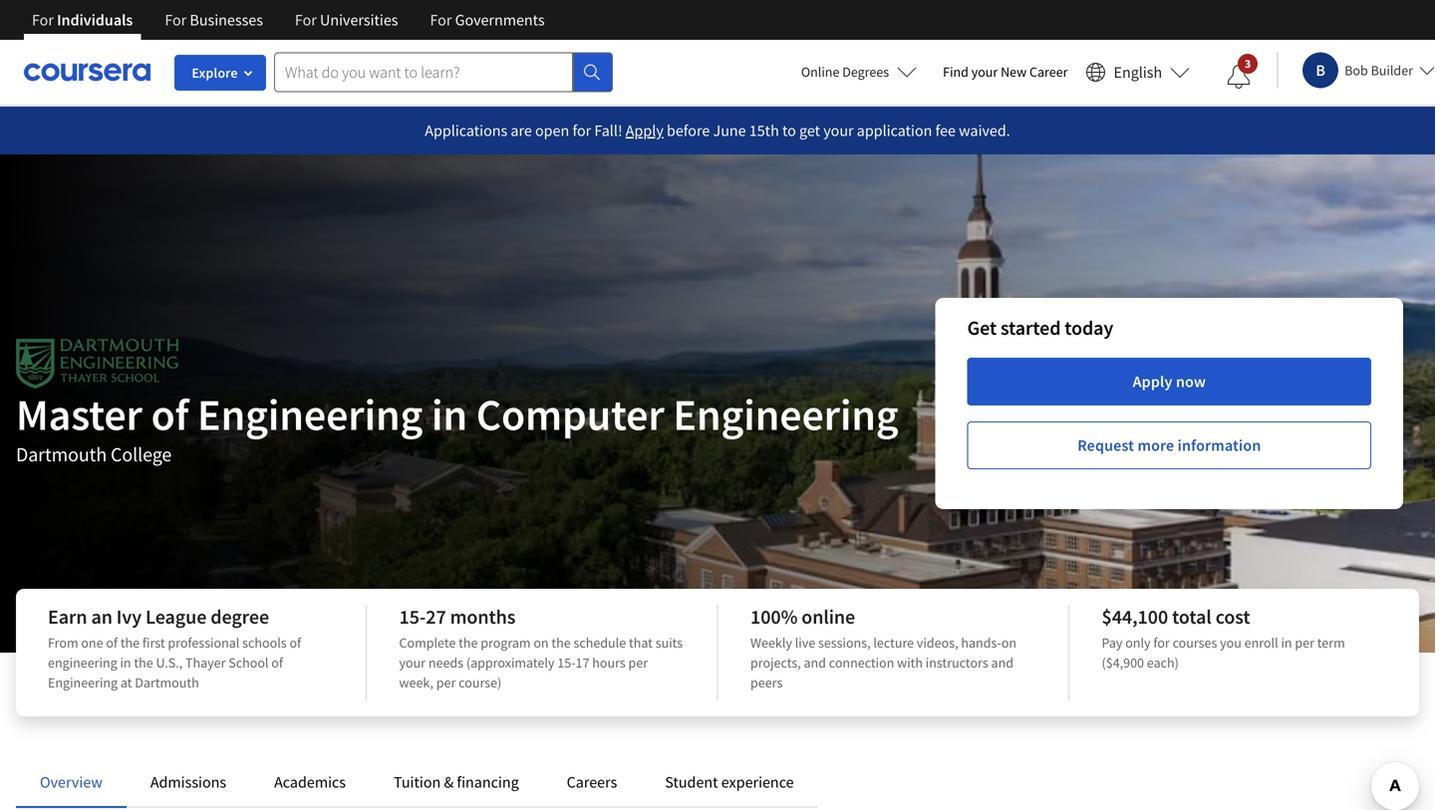 Task type: locate. For each thing, give the bounding box(es) containing it.
online
[[802, 605, 856, 630]]

15- up complete
[[399, 605, 426, 630]]

live
[[795, 634, 816, 652]]

2 horizontal spatial in
[[1282, 634, 1293, 652]]

for left individuals
[[32, 10, 54, 30]]

per down the needs
[[437, 674, 456, 692]]

dartmouth down u.s.,
[[135, 674, 199, 692]]

4 for from the left
[[430, 10, 452, 30]]

1 for from the left
[[32, 10, 54, 30]]

1 horizontal spatial and
[[992, 654, 1014, 672]]

0 vertical spatial 15-
[[399, 605, 426, 630]]

for up what do you want to learn? text field
[[430, 10, 452, 30]]

1 horizontal spatial dartmouth
[[135, 674, 199, 692]]

computer
[[476, 387, 665, 442]]

per left "term"
[[1296, 634, 1315, 652]]

15th
[[750, 121, 780, 141]]

financing
[[457, 773, 519, 793]]

1 horizontal spatial apply
[[1133, 372, 1173, 392]]

0 vertical spatial dartmouth
[[16, 442, 107, 467]]

careers link
[[567, 773, 618, 793]]

1 vertical spatial per
[[629, 654, 648, 672]]

1 horizontal spatial in
[[432, 387, 468, 442]]

for for businesses
[[165, 10, 187, 30]]

per
[[1296, 634, 1315, 652], [629, 654, 648, 672], [437, 674, 456, 692]]

0 horizontal spatial your
[[399, 654, 426, 672]]

master
[[16, 387, 142, 442]]

hands-
[[962, 634, 1002, 652]]

businesses
[[190, 10, 263, 30]]

sessions,
[[819, 634, 871, 652]]

for individuals
[[32, 10, 133, 30]]

instructors
[[926, 654, 989, 672]]

your right find
[[972, 63, 998, 81]]

degrees
[[843, 63, 890, 81]]

your inside 15-27 months complete the program on the schedule that suits your needs (approximately 15-17 hours per week, per course)
[[399, 654, 426, 672]]

projects,
[[751, 654, 801, 672]]

15- down schedule
[[558, 654, 576, 672]]

and down hands-
[[992, 654, 1014, 672]]

0 horizontal spatial per
[[437, 674, 456, 692]]

college
[[111, 442, 172, 467]]

u.s.,
[[156, 654, 183, 672]]

1 horizontal spatial for
[[1154, 634, 1170, 652]]

tuition & financing link
[[394, 773, 519, 793]]

1 vertical spatial apply
[[1133, 372, 1173, 392]]

ivy
[[116, 605, 142, 630]]

0 vertical spatial apply
[[626, 121, 664, 141]]

request more information
[[1078, 436, 1262, 456]]

for left fall!
[[573, 121, 592, 141]]

individuals
[[57, 10, 133, 30]]

apply now
[[1133, 372, 1207, 392]]

your right get
[[824, 121, 854, 141]]

for left universities
[[295, 10, 317, 30]]

apply right fall!
[[626, 121, 664, 141]]

june
[[713, 121, 746, 141]]

get
[[800, 121, 821, 141]]

on right 'videos,' at the bottom
[[1002, 634, 1017, 652]]

1 vertical spatial your
[[824, 121, 854, 141]]

student experience
[[665, 773, 794, 793]]

1 vertical spatial dartmouth
[[135, 674, 199, 692]]

17
[[576, 654, 590, 672]]

0 horizontal spatial engineering
[[48, 674, 118, 692]]

0 horizontal spatial on
[[534, 634, 549, 652]]

2 vertical spatial in
[[120, 654, 131, 672]]

1 and from the left
[[804, 654, 827, 672]]

dartmouth college logo image
[[16, 339, 179, 389]]

for governments
[[430, 10, 545, 30]]

on
[[534, 634, 549, 652], [1002, 634, 1017, 652]]

100%
[[751, 605, 798, 630]]

0 horizontal spatial dartmouth
[[16, 442, 107, 467]]

admissions link
[[150, 773, 226, 793]]

2 on from the left
[[1002, 634, 1017, 652]]

bob builder
[[1345, 61, 1414, 79]]

for
[[573, 121, 592, 141], [1154, 634, 1170, 652]]

apply left the now
[[1133, 372, 1173, 392]]

your up week,
[[399, 654, 426, 672]]

overview link
[[40, 773, 103, 793]]

15-27 months complete the program on the schedule that suits your needs (approximately 15-17 hours per week, per course)
[[399, 605, 683, 692]]

more
[[1138, 436, 1175, 456]]

in inside earn an ivy league degree from one of the first professional schools of engineering in the u.s., thayer school of engineering at dartmouth
[[120, 654, 131, 672]]

1 vertical spatial in
[[1282, 634, 1293, 652]]

online degrees
[[802, 63, 890, 81]]

0 horizontal spatial and
[[804, 654, 827, 672]]

0 horizontal spatial in
[[120, 654, 131, 672]]

($4,900
[[1102, 654, 1145, 672]]

per down that
[[629, 654, 648, 672]]

on right program
[[534, 634, 549, 652]]

0 horizontal spatial for
[[573, 121, 592, 141]]

english
[[1114, 62, 1163, 82]]

1 on from the left
[[534, 634, 549, 652]]

1 vertical spatial for
[[1154, 634, 1170, 652]]

2 horizontal spatial engineering
[[673, 387, 899, 442]]

for businesses
[[165, 10, 263, 30]]

from
[[48, 634, 78, 652]]

bob
[[1345, 61, 1369, 79]]

2 vertical spatial per
[[437, 674, 456, 692]]

1 horizontal spatial engineering
[[197, 387, 423, 442]]

2 horizontal spatial per
[[1296, 634, 1315, 652]]

enroll
[[1245, 634, 1279, 652]]

new
[[1001, 63, 1027, 81]]

dartmouth
[[16, 442, 107, 467], [135, 674, 199, 692]]

career
[[1030, 63, 1069, 81]]

the left first
[[120, 634, 140, 652]]

of right one
[[106, 634, 118, 652]]

your for months
[[399, 654, 426, 672]]

today
[[1065, 316, 1114, 341]]

1 horizontal spatial your
[[824, 121, 854, 141]]

0 vertical spatial in
[[432, 387, 468, 442]]

on inside 100% online weekly live sessions, lecture videos, hands-on projects, and connection with instructors and peers
[[1002, 634, 1017, 652]]

tuition & financing
[[394, 773, 519, 793]]

1 horizontal spatial on
[[1002, 634, 1017, 652]]

the
[[120, 634, 140, 652], [459, 634, 478, 652], [552, 634, 571, 652], [134, 654, 153, 672]]

for left businesses at the left
[[165, 10, 187, 30]]

$44,100
[[1102, 605, 1169, 630]]

and down the live
[[804, 654, 827, 672]]

show notifications image
[[1228, 65, 1252, 89]]

your for open
[[824, 121, 854, 141]]

3
[[1245, 56, 1252, 71]]

3 for from the left
[[295, 10, 317, 30]]

courses
[[1173, 634, 1218, 652]]

experience
[[722, 773, 794, 793]]

applications
[[425, 121, 508, 141]]

of right master
[[151, 387, 189, 442]]

0 vertical spatial your
[[972, 63, 998, 81]]

None search field
[[274, 52, 613, 92]]

15-
[[399, 605, 426, 630], [558, 654, 576, 672]]

engineering
[[48, 654, 117, 672]]

one
[[81, 634, 103, 652]]

(approximately
[[467, 654, 555, 672]]

with
[[898, 654, 923, 672]]

english button
[[1078, 40, 1199, 105]]

0 vertical spatial per
[[1296, 634, 1315, 652]]

for up the each)
[[1154, 634, 1170, 652]]

dartmouth left "college"
[[16, 442, 107, 467]]

1 horizontal spatial 15-
[[558, 654, 576, 672]]

2 for from the left
[[165, 10, 187, 30]]

open
[[535, 121, 570, 141]]

of
[[151, 387, 189, 442], [106, 634, 118, 652], [290, 634, 301, 652], [272, 654, 283, 672]]

that
[[629, 634, 653, 652]]

2 vertical spatial your
[[399, 654, 426, 672]]

builder
[[1372, 61, 1414, 79]]



Task type: describe. For each thing, give the bounding box(es) containing it.
2 horizontal spatial your
[[972, 63, 998, 81]]

What do you want to learn? text field
[[274, 52, 573, 92]]

in inside master of engineering in computer engineering dartmouth college
[[432, 387, 468, 442]]

apply now button
[[968, 358, 1372, 406]]

100% online weekly live sessions, lecture videos, hands-on projects, and connection with instructors and peers
[[751, 605, 1017, 692]]

1 vertical spatial 15-
[[558, 654, 576, 672]]

professional
[[168, 634, 240, 652]]

0 horizontal spatial apply
[[626, 121, 664, 141]]

in inside the $44,100 total cost pay only for courses you enroll in per term ($4,900 each)
[[1282, 634, 1293, 652]]

course)
[[459, 674, 502, 692]]

overview
[[40, 773, 103, 793]]

27
[[426, 605, 446, 630]]

student experience link
[[665, 773, 794, 793]]

school
[[229, 654, 269, 672]]

0 vertical spatial for
[[573, 121, 592, 141]]

dartmouth inside master of engineering in computer engineering dartmouth college
[[16, 442, 107, 467]]

complete
[[399, 634, 456, 652]]

you
[[1221, 634, 1242, 652]]

master of engineering in computer engineering dartmouth college
[[16, 387, 899, 467]]

degree
[[211, 605, 269, 630]]

videos,
[[917, 634, 959, 652]]

explore
[[192, 64, 238, 82]]

banner navigation
[[16, 0, 561, 40]]

3 button
[[1212, 53, 1268, 101]]

&
[[444, 773, 454, 793]]

earn an ivy league degree from one of the first professional schools of engineering in the u.s., thayer school of engineering at dartmouth
[[48, 605, 301, 692]]

online
[[802, 63, 840, 81]]

for for universities
[[295, 10, 317, 30]]

the left schedule
[[552, 634, 571, 652]]

only
[[1126, 634, 1151, 652]]

of right schools
[[290, 634, 301, 652]]

0 horizontal spatial 15-
[[399, 605, 426, 630]]

student
[[665, 773, 719, 793]]

program
[[481, 634, 531, 652]]

explore button
[[175, 55, 266, 91]]

suits
[[656, 634, 683, 652]]

needs
[[429, 654, 464, 672]]

of inside master of engineering in computer engineering dartmouth college
[[151, 387, 189, 442]]

schools
[[242, 634, 287, 652]]

2 and from the left
[[992, 654, 1014, 672]]

fall!
[[595, 121, 623, 141]]

information
[[1178, 436, 1262, 456]]

before
[[667, 121, 710, 141]]

are
[[511, 121, 532, 141]]

weekly
[[751, 634, 793, 652]]

league
[[146, 605, 207, 630]]

admissions
[[150, 773, 226, 793]]

cost
[[1216, 605, 1251, 630]]

on inside 15-27 months complete the program on the schedule that suits your needs (approximately 15-17 hours per week, per course)
[[534, 634, 549, 652]]

governments
[[455, 10, 545, 30]]

apply link
[[626, 121, 664, 141]]

academics
[[274, 773, 346, 793]]

now
[[1177, 372, 1207, 392]]

thayer
[[185, 654, 226, 672]]

academics link
[[274, 773, 346, 793]]

get
[[968, 316, 997, 341]]

first
[[142, 634, 165, 652]]

apply inside button
[[1133, 372, 1173, 392]]

schedule
[[574, 634, 626, 652]]

for for governments
[[430, 10, 452, 30]]

for for individuals
[[32, 10, 54, 30]]

tuition
[[394, 773, 441, 793]]

for universities
[[295, 10, 398, 30]]

the down months
[[459, 634, 478, 652]]

get started today
[[968, 316, 1114, 341]]

started
[[1001, 316, 1061, 341]]

universities
[[320, 10, 398, 30]]

at
[[121, 674, 132, 692]]

$44,100 total cost pay only for courses you enroll in per term ($4,900 each)
[[1102, 605, 1346, 672]]

peers
[[751, 674, 783, 692]]

applications are open for fall! apply before june 15th to get your application fee waived.
[[425, 121, 1011, 141]]

find your new career
[[943, 63, 1069, 81]]

application
[[857, 121, 933, 141]]

total
[[1173, 605, 1212, 630]]

months
[[450, 605, 516, 630]]

1 horizontal spatial per
[[629, 654, 648, 672]]

lecture
[[874, 634, 915, 652]]

of down schools
[[272, 654, 283, 672]]

for inside the $44,100 total cost pay only for courses you enroll in per term ($4,900 each)
[[1154, 634, 1170, 652]]

waived.
[[959, 121, 1011, 141]]

each)
[[1148, 654, 1180, 672]]

engineering inside earn an ivy league degree from one of the first professional schools of engineering in the u.s., thayer school of engineering at dartmouth
[[48, 674, 118, 692]]

find
[[943, 63, 969, 81]]

dartmouth inside earn an ivy league degree from one of the first professional schools of engineering in the u.s., thayer school of engineering at dartmouth
[[135, 674, 199, 692]]

hours
[[593, 654, 626, 672]]

coursera image
[[24, 56, 151, 88]]

the down first
[[134, 654, 153, 672]]

term
[[1318, 634, 1346, 652]]

pay
[[1102, 634, 1123, 652]]

per inside the $44,100 total cost pay only for courses you enroll in per term ($4,900 each)
[[1296, 634, 1315, 652]]

week,
[[399, 674, 434, 692]]

online degrees button
[[786, 50, 934, 94]]

to
[[783, 121, 797, 141]]

b
[[1317, 60, 1326, 80]]



Task type: vqa. For each thing, say whether or not it's contained in the screenshot.
your to the middle
yes



